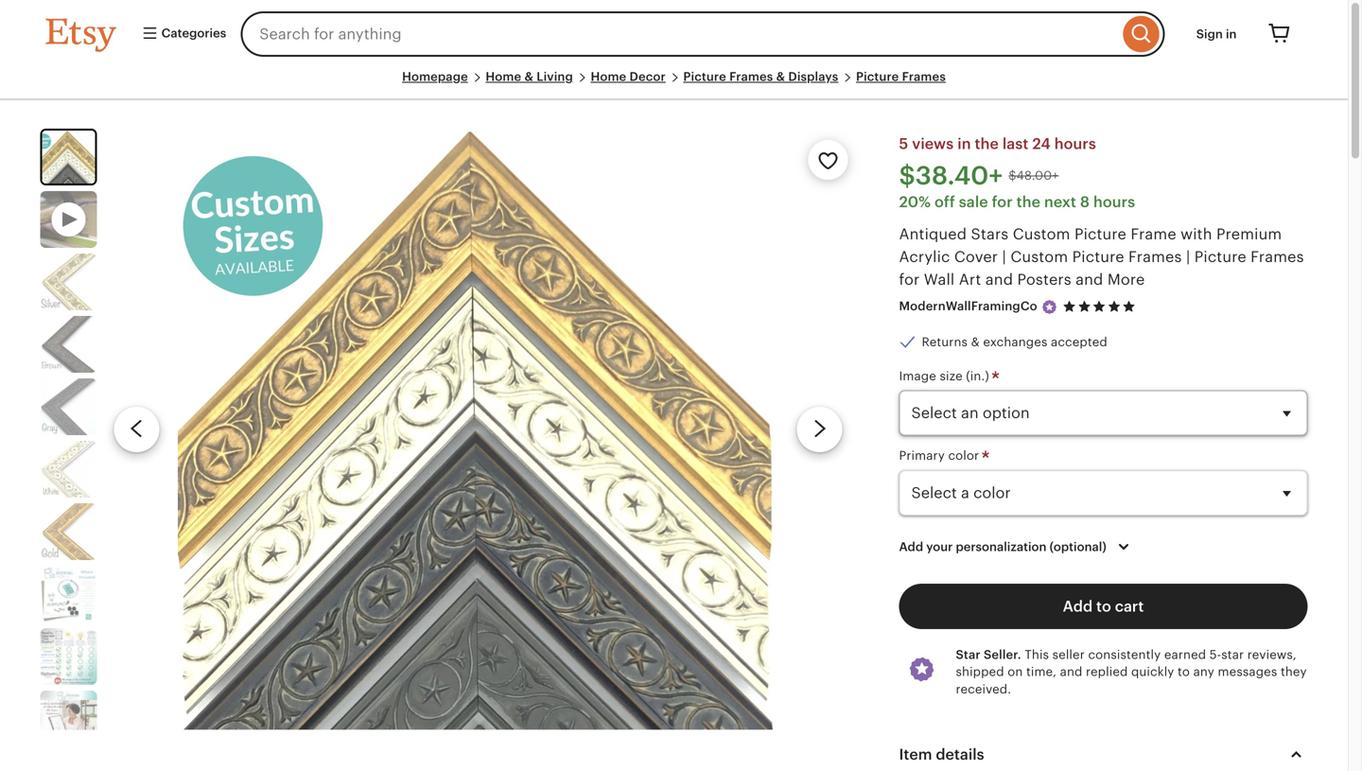 Task type: describe. For each thing, give the bounding box(es) containing it.
sign
[[1197, 27, 1224, 41]]

$48.00+
[[1009, 169, 1059, 183]]

0 horizontal spatial in
[[958, 136, 972, 153]]

0 horizontal spatial the
[[975, 136, 999, 153]]

5
[[900, 136, 909, 153]]

antiqued stars custom picture frame with premium acrylic cover white image
[[40, 441, 97, 498]]

home & living link
[[486, 70, 573, 84]]

antiqued stars custom picture frame with premium acrylic cover image 9 image
[[40, 691, 97, 748]]

star
[[956, 648, 981, 662]]

frames left displays
[[730, 70, 774, 84]]

and inside this seller consistently earned 5-star reviews, shipped on time, and replied quickly to any messages they received.
[[1061, 665, 1083, 679]]

exchanges
[[984, 335, 1048, 349]]

messages
[[1218, 665, 1278, 679]]

1 horizontal spatial antiqued stars custom picture frame with premium acrylic cover image 1 image
[[178, 129, 779, 730]]

to inside this seller consistently earned 5-star reviews, shipped on time, and replied quickly to any messages they received.
[[1178, 665, 1191, 679]]

image size (in.)
[[900, 369, 993, 383]]

cover
[[955, 248, 999, 265]]

frames up views
[[903, 70, 946, 84]]

picture right displays
[[856, 70, 899, 84]]

time,
[[1027, 665, 1057, 679]]

frame
[[1131, 226, 1177, 243]]

modernwallframingco
[[900, 299, 1038, 313]]

(in.)
[[967, 369, 990, 383]]

your
[[927, 540, 953, 554]]

& for returns
[[972, 335, 980, 349]]

homepage
[[402, 70, 468, 84]]

wall
[[924, 271, 955, 288]]

picture frames & displays link
[[684, 70, 839, 84]]

returns
[[922, 335, 968, 349]]

add for add to cart
[[1063, 598, 1093, 615]]

received.
[[956, 682, 1012, 696]]

item
[[900, 746, 933, 763]]

decor
[[630, 70, 666, 84]]

antiqued stars custom picture frame with premium acrylic cover gold image
[[40, 504, 97, 560]]

living
[[537, 70, 573, 84]]

1 vertical spatial hours
[[1094, 193, 1136, 210]]

24
[[1033, 136, 1051, 153]]

last
[[1003, 136, 1029, 153]]

details
[[936, 746, 985, 763]]

menu bar containing homepage
[[46, 68, 1303, 100]]

acrylic
[[900, 248, 951, 265]]

primary color
[[900, 449, 983, 463]]

add for add your personalization (optional)
[[900, 540, 924, 554]]

0 vertical spatial hours
[[1055, 136, 1097, 153]]

1 horizontal spatial for
[[992, 193, 1013, 210]]

add to cart button
[[900, 584, 1308, 629]]

art
[[959, 271, 982, 288]]

replied
[[1086, 665, 1128, 679]]

add your personalization (optional) button
[[885, 527, 1150, 567]]

size
[[940, 369, 963, 383]]

reviews,
[[1248, 648, 1297, 662]]

picture down with
[[1195, 248, 1247, 265]]

home decor link
[[591, 70, 666, 84]]

0 vertical spatial custom
[[1013, 226, 1071, 243]]

any
[[1194, 665, 1215, 679]]

sale
[[959, 193, 989, 210]]

they
[[1281, 665, 1308, 679]]

color
[[949, 449, 980, 463]]

picture frames
[[856, 70, 946, 84]]

seller
[[1053, 648, 1085, 662]]

sign in
[[1197, 27, 1237, 41]]

antiqued stars custom picture frame with premium acrylic cover gray image
[[40, 379, 97, 436]]

this seller consistently earned 5-star reviews, shipped on time, and replied quickly to any messages they received.
[[956, 648, 1308, 696]]

home for home decor
[[591, 70, 627, 84]]

more
[[1108, 271, 1146, 288]]

on
[[1008, 665, 1023, 679]]

sign in button
[[1183, 17, 1252, 51]]

20% off sale for the next 8 hours
[[900, 193, 1136, 210]]

views
[[913, 136, 954, 153]]

antiqued stars custom picture frame with premium acrylic cover | custom picture frames | picture frames for wall art and posters and more
[[900, 226, 1305, 288]]



Task type: locate. For each thing, give the bounding box(es) containing it.
accepted
[[1051, 335, 1108, 349]]

banner containing categories
[[12, 0, 1337, 68]]

frames down 'premium'
[[1251, 248, 1305, 265]]

picture up more
[[1073, 248, 1125, 265]]

20%
[[900, 193, 931, 210]]

add left the your
[[900, 540, 924, 554]]

the left last
[[975, 136, 999, 153]]

to left cart
[[1097, 598, 1112, 615]]

item details button
[[883, 732, 1325, 771]]

add to cart
[[1063, 598, 1145, 615]]

in
[[1226, 27, 1237, 41], [958, 136, 972, 153]]

(optional)
[[1050, 540, 1107, 554]]

with
[[1181, 226, 1213, 243]]

hours right 24
[[1055, 136, 1097, 153]]

for right sale
[[992, 193, 1013, 210]]

0 vertical spatial in
[[1226, 27, 1237, 41]]

picture frames & displays
[[684, 70, 839, 84]]

frames down the frame
[[1129, 248, 1183, 265]]

1 horizontal spatial the
[[1017, 193, 1041, 210]]

1 vertical spatial add
[[1063, 598, 1093, 615]]

antiqued stars custom picture frame with premium acrylic cover image 1 image
[[178, 129, 779, 730], [42, 131, 95, 184]]

& right returns
[[972, 335, 980, 349]]

2 | from the left
[[1187, 248, 1191, 265]]

home left living
[[486, 70, 522, 84]]

categories button
[[127, 17, 235, 51]]

to
[[1097, 598, 1112, 615], [1178, 665, 1191, 679]]

antiqued stars custom picture frame with premium acrylic cover silver image
[[40, 254, 97, 311]]

1 horizontal spatial home
[[591, 70, 627, 84]]

and down the seller in the right of the page
[[1061, 665, 1083, 679]]

1 vertical spatial custom
[[1011, 248, 1069, 265]]

premium
[[1217, 226, 1283, 243]]

1 vertical spatial to
[[1178, 665, 1191, 679]]

5-
[[1210, 648, 1222, 662]]

quickly
[[1132, 665, 1175, 679]]

0 horizontal spatial &
[[525, 70, 534, 84]]

|
[[1003, 248, 1007, 265], [1187, 248, 1191, 265]]

returns & exchanges accepted
[[922, 335, 1108, 349]]

primary
[[900, 449, 945, 463]]

stars
[[971, 226, 1009, 243]]

&
[[525, 70, 534, 84], [777, 70, 786, 84], [972, 335, 980, 349]]

hours
[[1055, 136, 1097, 153], [1094, 193, 1136, 210]]

custom up posters
[[1011, 248, 1069, 265]]

1 horizontal spatial add
[[1063, 598, 1093, 615]]

next
[[1045, 193, 1077, 210]]

& for home
[[525, 70, 534, 84]]

0 horizontal spatial home
[[486, 70, 522, 84]]

picture frames link
[[856, 70, 946, 84]]

categories
[[159, 26, 226, 40]]

and right art
[[986, 271, 1014, 288]]

in right views
[[958, 136, 972, 153]]

in inside sign in button
[[1226, 27, 1237, 41]]

for
[[992, 193, 1013, 210], [900, 271, 920, 288]]

hours right 8
[[1094, 193, 1136, 210]]

1 horizontal spatial in
[[1226, 27, 1237, 41]]

for inside antiqued stars custom picture frame with premium acrylic cover | custom picture frames | picture frames for wall art and posters and more
[[900, 271, 920, 288]]

| down with
[[1187, 248, 1191, 265]]

off
[[935, 193, 956, 210]]

frames
[[730, 70, 774, 84], [903, 70, 946, 84], [1129, 248, 1183, 265], [1251, 248, 1305, 265]]

0 horizontal spatial antiqued stars custom picture frame with premium acrylic cover image 1 image
[[42, 131, 95, 184]]

antiqued stars custom picture frame with premium acrylic cover image 8 image
[[40, 629, 97, 685]]

Search for anything text field
[[241, 11, 1119, 57]]

to inside button
[[1097, 598, 1112, 615]]

cart
[[1116, 598, 1145, 615]]

add inside dropdown button
[[900, 540, 924, 554]]

1 | from the left
[[1003, 248, 1007, 265]]

0 vertical spatial add
[[900, 540, 924, 554]]

homepage link
[[402, 70, 468, 84]]

consistently
[[1089, 648, 1161, 662]]

home & living
[[486, 70, 573, 84]]

to down the earned
[[1178, 665, 1191, 679]]

0 horizontal spatial |
[[1003, 248, 1007, 265]]

and
[[986, 271, 1014, 288], [1076, 271, 1104, 288], [1061, 665, 1083, 679]]

in right the sign
[[1226, 27, 1237, 41]]

0 horizontal spatial to
[[1097, 598, 1112, 615]]

$38.40+ $48.00+
[[900, 161, 1059, 190]]

| down stars
[[1003, 248, 1007, 265]]

1 horizontal spatial |
[[1187, 248, 1191, 265]]

add your personalization (optional)
[[900, 540, 1107, 554]]

antiqued
[[900, 226, 967, 243]]

antiqued stars custom picture frame with premium acrylic cover brown image
[[40, 316, 97, 373]]

add up the seller in the right of the page
[[1063, 598, 1093, 615]]

custom
[[1013, 226, 1071, 243], [1011, 248, 1069, 265]]

and left more
[[1076, 271, 1104, 288]]

None search field
[[241, 11, 1166, 57]]

menu bar
[[46, 68, 1303, 100]]

0 vertical spatial for
[[992, 193, 1013, 210]]

8
[[1081, 193, 1090, 210]]

item details
[[900, 746, 985, 763]]

& left living
[[525, 70, 534, 84]]

the down $48.00+
[[1017, 193, 1041, 210]]

earned
[[1165, 648, 1207, 662]]

1 vertical spatial for
[[900, 271, 920, 288]]

star
[[1222, 648, 1245, 662]]

picture
[[684, 70, 727, 84], [856, 70, 899, 84], [1075, 226, 1127, 243], [1073, 248, 1125, 265], [1195, 248, 1247, 265]]

home
[[486, 70, 522, 84], [591, 70, 627, 84]]

add inside button
[[1063, 598, 1093, 615]]

0 horizontal spatial add
[[900, 540, 924, 554]]

for down acrylic
[[900, 271, 920, 288]]

image
[[900, 369, 937, 383]]

& left displays
[[777, 70, 786, 84]]

0 horizontal spatial for
[[900, 271, 920, 288]]

5 views in the last 24 hours
[[900, 136, 1097, 153]]

add
[[900, 540, 924, 554], [1063, 598, 1093, 615]]

posters
[[1018, 271, 1072, 288]]

picture down search for anything text box
[[684, 70, 727, 84]]

1 vertical spatial the
[[1017, 193, 1041, 210]]

0 vertical spatial to
[[1097, 598, 1112, 615]]

antiqued stars custom picture frame with premium acrylic cover image 7 image
[[40, 566, 97, 623]]

2 home from the left
[[591, 70, 627, 84]]

modernwallframingco link
[[900, 299, 1038, 313]]

home left decor on the top
[[591, 70, 627, 84]]

home for home & living
[[486, 70, 522, 84]]

this
[[1025, 648, 1050, 662]]

the
[[975, 136, 999, 153], [1017, 193, 1041, 210]]

picture down 8
[[1075, 226, 1127, 243]]

1 horizontal spatial &
[[777, 70, 786, 84]]

2 horizontal spatial &
[[972, 335, 980, 349]]

shipped
[[956, 665, 1005, 679]]

seller.
[[984, 648, 1022, 662]]

banner
[[12, 0, 1337, 68]]

personalization
[[956, 540, 1047, 554]]

star seller.
[[956, 648, 1022, 662]]

1 home from the left
[[486, 70, 522, 84]]

$38.40+
[[900, 161, 1003, 190]]

displays
[[789, 70, 839, 84]]

star_seller image
[[1042, 298, 1059, 315]]

1 vertical spatial in
[[958, 136, 972, 153]]

1 horizontal spatial to
[[1178, 665, 1191, 679]]

0 vertical spatial the
[[975, 136, 999, 153]]

custom down next
[[1013, 226, 1071, 243]]

home decor
[[591, 70, 666, 84]]



Task type: vqa. For each thing, say whether or not it's contained in the screenshot.
Jan corresponding to 21.75
no



